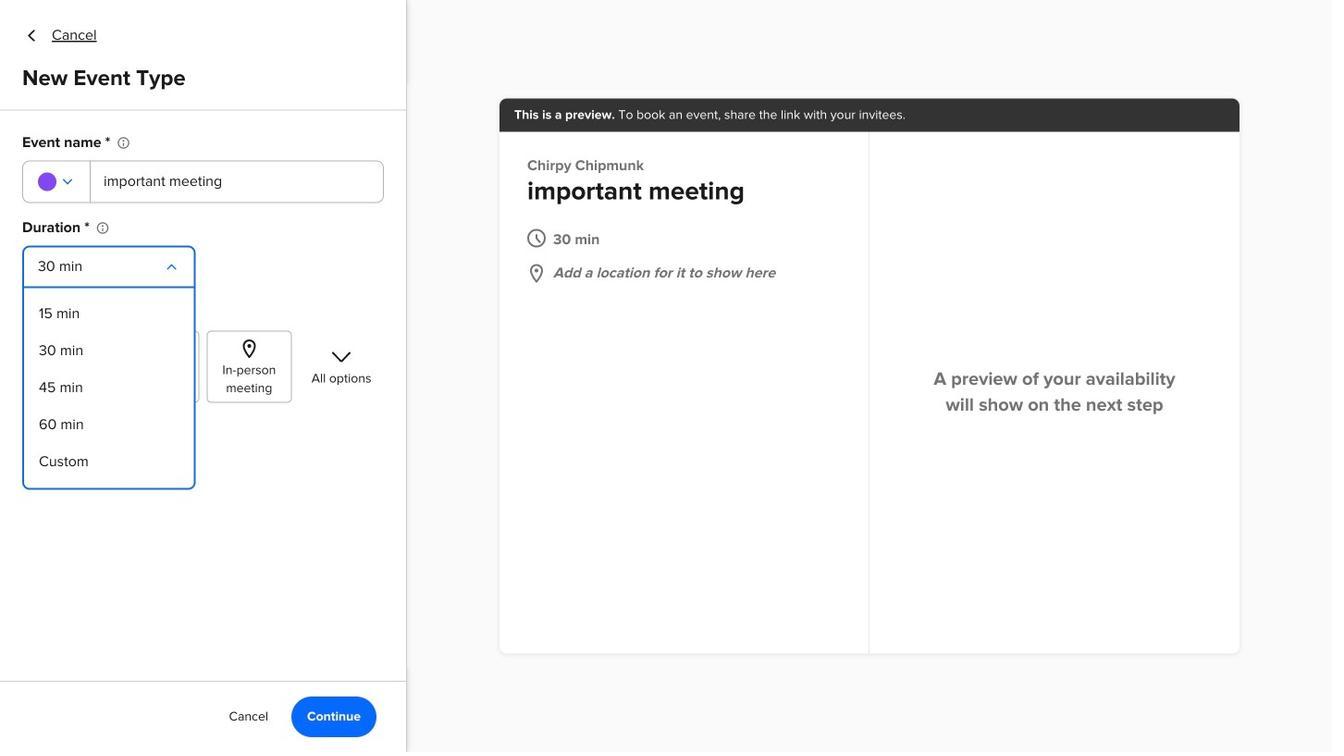 Task type: describe. For each thing, give the bounding box(es) containing it.
main navigation element
[[0, 0, 241, 752]]

calendly image
[[52, 22, 142, 48]]



Task type: locate. For each thing, give the bounding box(es) containing it.
None button
[[22, 246, 196, 288]]

name text field
[[91, 161, 384, 203]]

options list box
[[22, 288, 196, 490]]

set up the basics progress progress bar
[[1100, 702, 1155, 711]]



Task type: vqa. For each thing, say whether or not it's contained in the screenshot.
GO TO PREVIOUS MONTH icon
no



